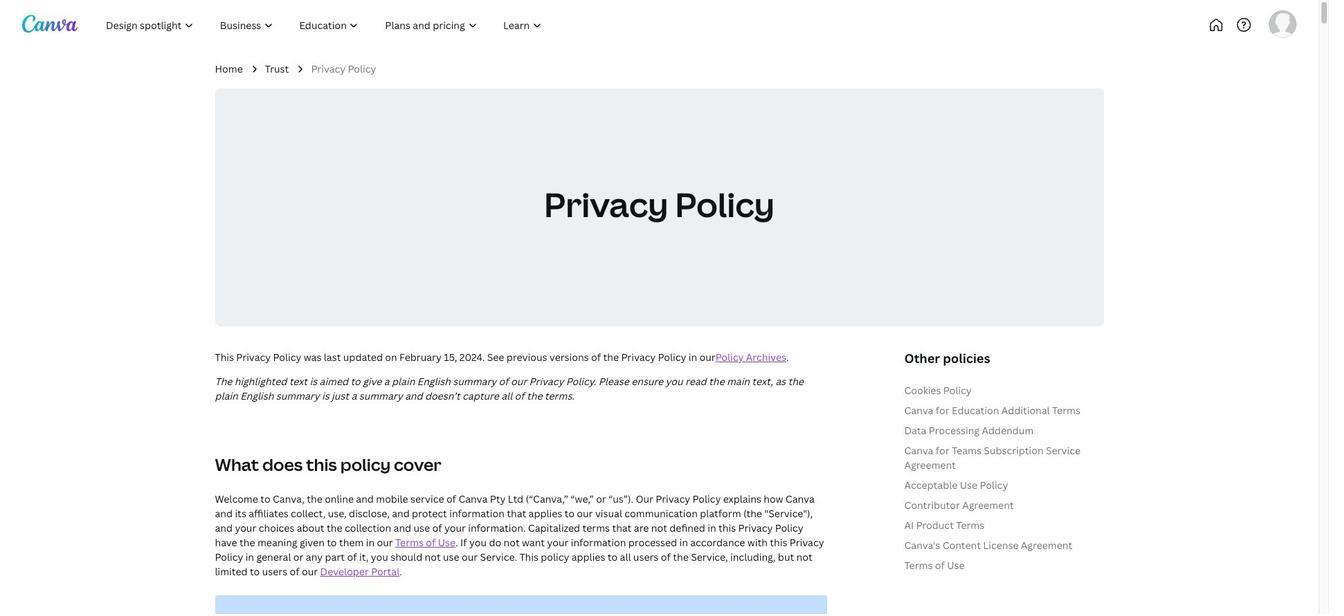 Task type: locate. For each thing, give the bounding box(es) containing it.
top level navigation element
[[94, 11, 601, 39]]



Task type: vqa. For each thing, say whether or not it's contained in the screenshot.
THE 1 inside the Put pot on medium heat When hot add a little bit of olive oil to pot Add fideo noodles to the pot and cook until brown Add some garlic and cook a little longer Add water to fill about 2/3 of pot Add 1 tablespoon of knorr seasoning to pot and 1/2 can of tomato sauce Set timer for 30-40 mins and let the pot sit After the timer ends serve and top with some shredded queso fresco to your liking
no



